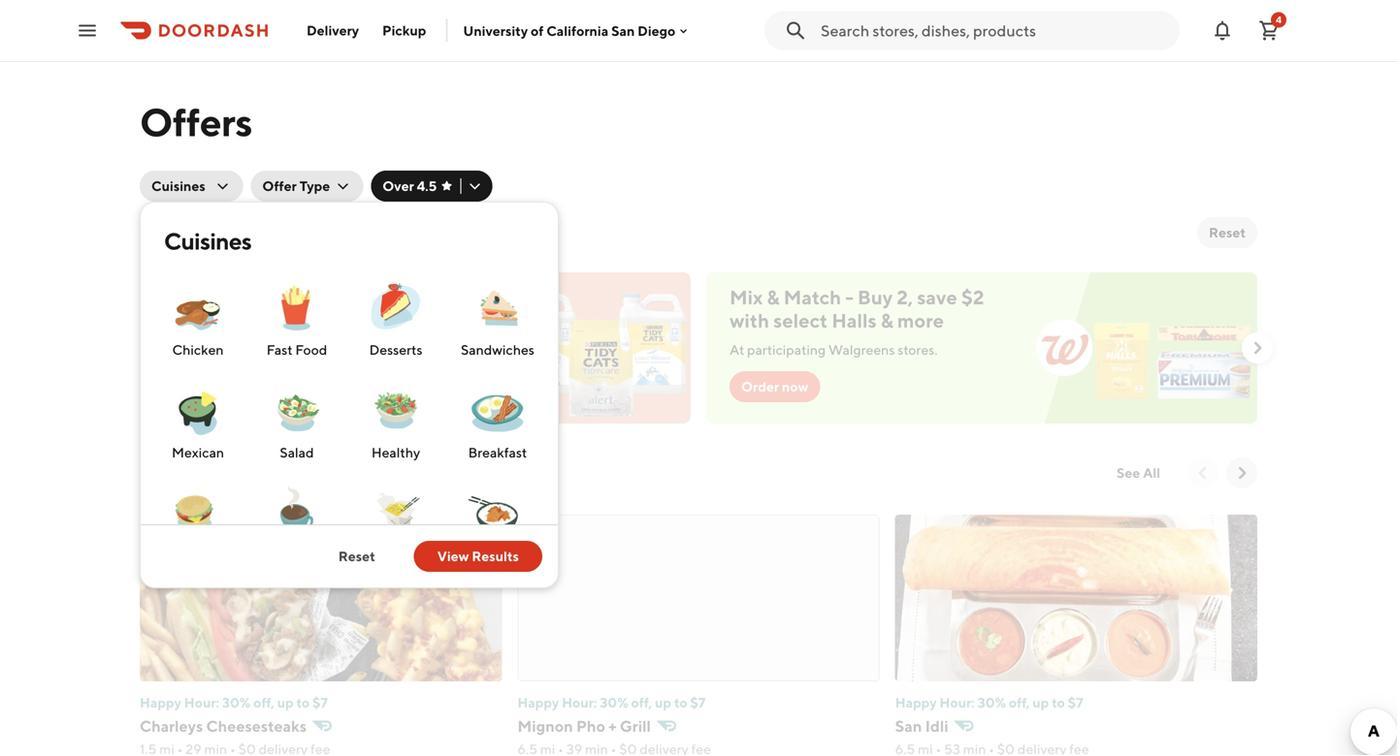 Task type: describe. For each thing, give the bounding box(es) containing it.
select inside mix & match - buy 2, save $2 with select halls & more at participating walgreens stores.
[[773, 309, 828, 332]]

happy for mignon
[[517, 695, 559, 711]]

get $1 off select tidy cats litter now - 12/26. terms apply
[[163, 286, 446, 335]]

healthy
[[371, 445, 420, 461]]

$1
[[202, 286, 221, 309]]

to for san idli
[[1052, 695, 1065, 711]]

select inside get $1 off select tidy cats litter now - 12/26. terms apply
[[255, 286, 309, 309]]

4
[[1276, 14, 1282, 25]]

view results button
[[414, 541, 542, 572]]

open menu image
[[76, 19, 99, 42]]

fast
[[267, 342, 293, 358]]

0 vertical spatial &
[[767, 286, 780, 309]]

grill
[[620, 717, 651, 736]]

salad
[[280, 445, 314, 461]]

university
[[463, 23, 528, 39]]

1 vertical spatial cuisines
[[164, 228, 251, 255]]

over 4.5 button
[[371, 171, 492, 202]]

now
[[163, 319, 192, 335]]

4 button
[[1250, 11, 1288, 50]]

tidy
[[313, 286, 352, 309]]

over
[[383, 178, 414, 194]]

at
[[730, 342, 744, 358]]

over 4.5
[[383, 178, 437, 194]]

of
[[531, 23, 544, 39]]

see all
[[1117, 465, 1160, 481]]

cuisines button
[[140, 171, 243, 202]]

participating
[[747, 342, 826, 358]]

hour: for idli
[[940, 695, 975, 711]]

delivery button
[[295, 15, 371, 46]]

results
[[180, 221, 241, 244]]

view results
[[437, 549, 519, 565]]

offers
[[140, 99, 252, 145]]

30% for pho
[[600, 695, 628, 711]]

330
[[140, 221, 176, 244]]

order now button for select
[[730, 372, 820, 403]]

idli
[[925, 717, 948, 736]]

diego
[[638, 23, 676, 39]]

all
[[1143, 465, 1160, 481]]

- inside mix & match - buy 2, save $2 with select halls & more at participating walgreens stores.
[[845, 286, 854, 309]]

deals
[[273, 449, 333, 476]]

2,
[[897, 286, 913, 309]]

san idli
[[895, 717, 948, 736]]

buy
[[858, 286, 893, 309]]

order for -
[[175, 356, 213, 372]]

1 vertical spatial reset button
[[315, 541, 398, 572]]

to for mignon pho + grill
[[674, 695, 687, 711]]

cheesesteaks
[[206, 717, 307, 736]]

charleys
[[140, 717, 203, 736]]

4.5
[[417, 178, 437, 194]]

sandwiches
[[461, 342, 534, 358]]

see all link
[[1105, 458, 1172, 489]]

+
[[608, 717, 617, 736]]

terms
[[244, 319, 281, 335]]

1 horizontal spatial san
[[895, 717, 922, 736]]

off, for san idli
[[1009, 695, 1030, 711]]

see
[[1117, 465, 1140, 481]]

to for charleys cheesesteaks
[[296, 695, 310, 711]]

330 results
[[140, 221, 241, 244]]

1 horizontal spatial &
[[881, 309, 893, 332]]

save
[[917, 286, 957, 309]]

up for san idli
[[1033, 695, 1049, 711]]

0 vertical spatial reset
[[1209, 225, 1246, 241]]

cuisines inside button
[[151, 178, 205, 194]]

university of california san diego button
[[463, 23, 691, 39]]

breakfast
[[468, 445, 527, 461]]

up for mignon pho + grill
[[655, 695, 671, 711]]

mignon pho + grill
[[517, 717, 651, 736]]

offer type button
[[251, 171, 363, 202]]

food
[[295, 342, 327, 358]]

hour
[[215, 449, 269, 476]]

next button of carousel image
[[1232, 464, 1252, 483]]

get
[[163, 286, 198, 309]]

1 horizontal spatial reset button
[[1197, 217, 1257, 248]]



Task type: locate. For each thing, give the bounding box(es) containing it.
&
[[767, 286, 780, 309], [881, 309, 893, 332]]

match
[[784, 286, 841, 309]]

5pm
[[358, 480, 391, 498]]

0 horizontal spatial now
[[215, 356, 242, 372]]

$7 for mignon pho + grill
[[690, 695, 706, 711]]

hour:
[[184, 695, 219, 711], [562, 695, 597, 711], [940, 695, 975, 711]]

- right now
[[195, 319, 201, 335]]

1 horizontal spatial up
[[655, 695, 671, 711]]

3 hour: from the left
[[940, 695, 975, 711]]

0 horizontal spatial san
[[611, 23, 635, 39]]

off
[[225, 286, 251, 309]]

pickup
[[382, 22, 426, 38]]

offer type
[[262, 178, 330, 194]]

0 horizontal spatial order now button
[[163, 348, 254, 379]]

3 $7 from the left
[[1068, 695, 1083, 711]]

hour: up mignon pho + grill
[[562, 695, 597, 711]]

1 horizontal spatial order now button
[[730, 372, 820, 403]]

3 30% from the left
[[978, 695, 1006, 711]]

1 vertical spatial order
[[741, 379, 779, 395]]

2 items, open order cart image
[[1257, 19, 1281, 42]]

25%
[[177, 480, 207, 498]]

california
[[546, 23, 609, 39]]

0 horizontal spatial reset button
[[315, 541, 398, 572]]

delivery
[[307, 22, 359, 38]]

cats
[[356, 286, 397, 309]]

happy for charleys
[[140, 695, 181, 711]]

mignon
[[517, 717, 573, 736]]

next button of carousel image
[[1248, 339, 1267, 358]]

now for select
[[782, 379, 808, 395]]

1 vertical spatial now
[[782, 379, 808, 395]]

results
[[472, 549, 519, 565]]

$7 for san idli
[[1068, 695, 1083, 711]]

1 horizontal spatial 30%
[[600, 695, 628, 711]]

mix & match - buy 2, save $2 with select halls & more at participating walgreens stores.
[[730, 286, 984, 358]]

1 horizontal spatial order now
[[741, 379, 808, 395]]

select up apply
[[255, 286, 309, 309]]

order now for select
[[741, 379, 808, 395]]

0 vertical spatial order now
[[175, 356, 242, 372]]

2 hour: from the left
[[562, 695, 597, 711]]

0 vertical spatial reset button
[[1197, 217, 1257, 248]]

happy hour: 30% off, up to $7 for idli
[[895, 695, 1083, 711]]

1 vertical spatial order now
[[741, 379, 808, 395]]

offer
[[262, 178, 297, 194]]

happy hour deals save 25% or more. every day 2-5pm
[[140, 449, 391, 498]]

2 horizontal spatial $7
[[1068, 695, 1083, 711]]

2 horizontal spatial up
[[1033, 695, 1049, 711]]

3 off, from the left
[[1009, 695, 1030, 711]]

0 vertical spatial cuisines
[[151, 178, 205, 194]]

Store search: begin typing to search for stores available on DoorDash text field
[[821, 20, 1168, 41]]

notification bell image
[[1211, 19, 1234, 42]]

0 horizontal spatial select
[[255, 286, 309, 309]]

reset
[[1209, 225, 1246, 241], [338, 549, 375, 565]]

1 to from the left
[[296, 695, 310, 711]]

2 horizontal spatial happy hour: 30% off, up to $7
[[895, 695, 1083, 711]]

san left "idli"
[[895, 717, 922, 736]]

happy hour: 30% off, up to $7
[[140, 695, 328, 711], [517, 695, 706, 711], [895, 695, 1083, 711]]

order now button down participating at top right
[[730, 372, 820, 403]]

1 horizontal spatial order
[[741, 379, 779, 395]]

off, for charleys cheesesteaks
[[253, 695, 274, 711]]

order now button for 12/26.
[[163, 348, 254, 379]]

1 horizontal spatial to
[[674, 695, 687, 711]]

0 horizontal spatial order now
[[175, 356, 242, 372]]

fast food
[[267, 342, 327, 358]]

cuisines
[[151, 178, 205, 194], [164, 228, 251, 255]]

desserts
[[369, 342, 422, 358]]

now for 12/26.
[[215, 356, 242, 372]]

off,
[[253, 695, 274, 711], [631, 695, 652, 711], [1009, 695, 1030, 711]]

2 horizontal spatial off,
[[1009, 695, 1030, 711]]

happy for san
[[895, 695, 937, 711]]

2 up from the left
[[655, 695, 671, 711]]

happy hour: 30% off, up to $7 for cheesesteaks
[[140, 695, 328, 711]]

0 vertical spatial san
[[611, 23, 635, 39]]

chicken
[[172, 342, 224, 358]]

to
[[296, 695, 310, 711], [674, 695, 687, 711], [1052, 695, 1065, 711]]

1 vertical spatial reset
[[338, 549, 375, 565]]

30% for idli
[[978, 695, 1006, 711]]

2 horizontal spatial to
[[1052, 695, 1065, 711]]

0 horizontal spatial $7
[[312, 695, 328, 711]]

order now down participating at top right
[[741, 379, 808, 395]]

every
[[271, 480, 311, 498]]

san left diego
[[611, 23, 635, 39]]

3 up from the left
[[1033, 695, 1049, 711]]

$2
[[961, 286, 984, 309]]

0 horizontal spatial to
[[296, 695, 310, 711]]

happy up mignon
[[517, 695, 559, 711]]

mix
[[730, 286, 763, 309]]

0 horizontal spatial &
[[767, 286, 780, 309]]

1 horizontal spatial off,
[[631, 695, 652, 711]]

1 horizontal spatial select
[[773, 309, 828, 332]]

2 horizontal spatial 30%
[[978, 695, 1006, 711]]

1 vertical spatial -
[[195, 319, 201, 335]]

more
[[897, 309, 944, 332]]

day
[[314, 480, 340, 498]]

order down now
[[175, 356, 213, 372]]

happy inside happy hour deals save 25% or more. every day 2-5pm
[[140, 449, 210, 476]]

cuisines up 330 results
[[151, 178, 205, 194]]

2 to from the left
[[674, 695, 687, 711]]

30% for cheesesteaks
[[222, 695, 251, 711]]

halls
[[832, 309, 877, 332]]

previous button of carousel image
[[1193, 464, 1213, 483]]

1 horizontal spatial hour:
[[562, 695, 597, 711]]

happy hour: 30% off, up to $7 up "idli"
[[895, 695, 1083, 711]]

now down participating at top right
[[782, 379, 808, 395]]

1 hour: from the left
[[184, 695, 219, 711]]

0 horizontal spatial up
[[277, 695, 294, 711]]

1 horizontal spatial -
[[845, 286, 854, 309]]

3 to from the left
[[1052, 695, 1065, 711]]

& down buy
[[881, 309, 893, 332]]

1 horizontal spatial happy hour: 30% off, up to $7
[[517, 695, 706, 711]]

0 horizontal spatial off,
[[253, 695, 274, 711]]

order for with
[[741, 379, 779, 395]]

happy hour: 30% off, up to $7 up +
[[517, 695, 706, 711]]

2-
[[343, 480, 358, 498]]

charleys cheesesteaks
[[140, 717, 307, 736]]

- up halls
[[845, 286, 854, 309]]

happy up the charleys
[[140, 695, 181, 711]]

walgreens
[[828, 342, 895, 358]]

1 horizontal spatial $7
[[690, 695, 706, 711]]

with
[[730, 309, 769, 332]]

order now
[[175, 356, 242, 372], [741, 379, 808, 395]]

now
[[215, 356, 242, 372], [782, 379, 808, 395]]

mexican
[[172, 445, 224, 461]]

-
[[845, 286, 854, 309], [195, 319, 201, 335]]

pickup button
[[371, 15, 438, 46]]

0 horizontal spatial happy hour: 30% off, up to $7
[[140, 695, 328, 711]]

off, for mignon pho + grill
[[631, 695, 652, 711]]

order now button down "12/26."
[[163, 348, 254, 379]]

1 happy hour: 30% off, up to $7 from the left
[[140, 695, 328, 711]]

1 vertical spatial &
[[881, 309, 893, 332]]

& right mix
[[767, 286, 780, 309]]

0 horizontal spatial hour:
[[184, 695, 219, 711]]

0 vertical spatial now
[[215, 356, 242, 372]]

1 30% from the left
[[222, 695, 251, 711]]

1 horizontal spatial now
[[782, 379, 808, 395]]

view
[[437, 549, 469, 565]]

order now down "12/26."
[[175, 356, 242, 372]]

apply
[[284, 319, 318, 335]]

litter
[[401, 286, 446, 309]]

1 off, from the left
[[253, 695, 274, 711]]

order now for 12/26.
[[175, 356, 242, 372]]

university of california san diego
[[463, 23, 676, 39]]

select down match
[[773, 309, 828, 332]]

now down "12/26."
[[215, 356, 242, 372]]

san
[[611, 23, 635, 39], [895, 717, 922, 736]]

order down at
[[741, 379, 779, 395]]

cuisines up $1
[[164, 228, 251, 255]]

0 vertical spatial -
[[845, 286, 854, 309]]

select
[[255, 286, 309, 309], [773, 309, 828, 332]]

0 horizontal spatial -
[[195, 319, 201, 335]]

hour: for cheesesteaks
[[184, 695, 219, 711]]

1 up from the left
[[277, 695, 294, 711]]

hour: for pho
[[562, 695, 597, 711]]

2 happy hour: 30% off, up to $7 from the left
[[517, 695, 706, 711]]

pho
[[576, 717, 605, 736]]

12/26.
[[203, 319, 241, 335]]

hour: up "idli"
[[940, 695, 975, 711]]

1 vertical spatial san
[[895, 717, 922, 736]]

2 horizontal spatial hour:
[[940, 695, 975, 711]]

30%
[[222, 695, 251, 711], [600, 695, 628, 711], [978, 695, 1006, 711]]

0 horizontal spatial reset
[[338, 549, 375, 565]]

hour: up charleys cheesesteaks
[[184, 695, 219, 711]]

save
[[140, 480, 174, 498]]

happy up "san idli"
[[895, 695, 937, 711]]

more.
[[228, 480, 268, 498]]

2 $7 from the left
[[690, 695, 706, 711]]

2 30% from the left
[[600, 695, 628, 711]]

$7
[[312, 695, 328, 711], [690, 695, 706, 711], [1068, 695, 1083, 711]]

happy hour: 30% off, up to $7 for pho
[[517, 695, 706, 711]]

stores.
[[898, 342, 938, 358]]

or
[[210, 480, 225, 498]]

1 horizontal spatial reset
[[1209, 225, 1246, 241]]

0 vertical spatial select
[[255, 286, 309, 309]]

$7 for charleys cheesesteaks
[[312, 695, 328, 711]]

0 horizontal spatial 30%
[[222, 695, 251, 711]]

up
[[277, 695, 294, 711], [655, 695, 671, 711], [1033, 695, 1049, 711]]

0 vertical spatial order
[[175, 356, 213, 372]]

- inside get $1 off select tidy cats litter now - 12/26. terms apply
[[195, 319, 201, 335]]

type
[[299, 178, 330, 194]]

0 horizontal spatial order
[[175, 356, 213, 372]]

happy
[[140, 449, 210, 476], [140, 695, 181, 711], [517, 695, 559, 711], [895, 695, 937, 711]]

2 off, from the left
[[631, 695, 652, 711]]

1 vertical spatial select
[[773, 309, 828, 332]]

happy hour: 30% off, up to $7 up charleys cheesesteaks
[[140, 695, 328, 711]]

happy up 25%
[[140, 449, 210, 476]]

order now button
[[163, 348, 254, 379], [730, 372, 820, 403]]

1 $7 from the left
[[312, 695, 328, 711]]

up for charleys cheesesteaks
[[277, 695, 294, 711]]

3 happy hour: 30% off, up to $7 from the left
[[895, 695, 1083, 711]]

reset button
[[1197, 217, 1257, 248], [315, 541, 398, 572]]



Task type: vqa. For each thing, say whether or not it's contained in the screenshot.
the "$7" for Mignon Pho + Grill
yes



